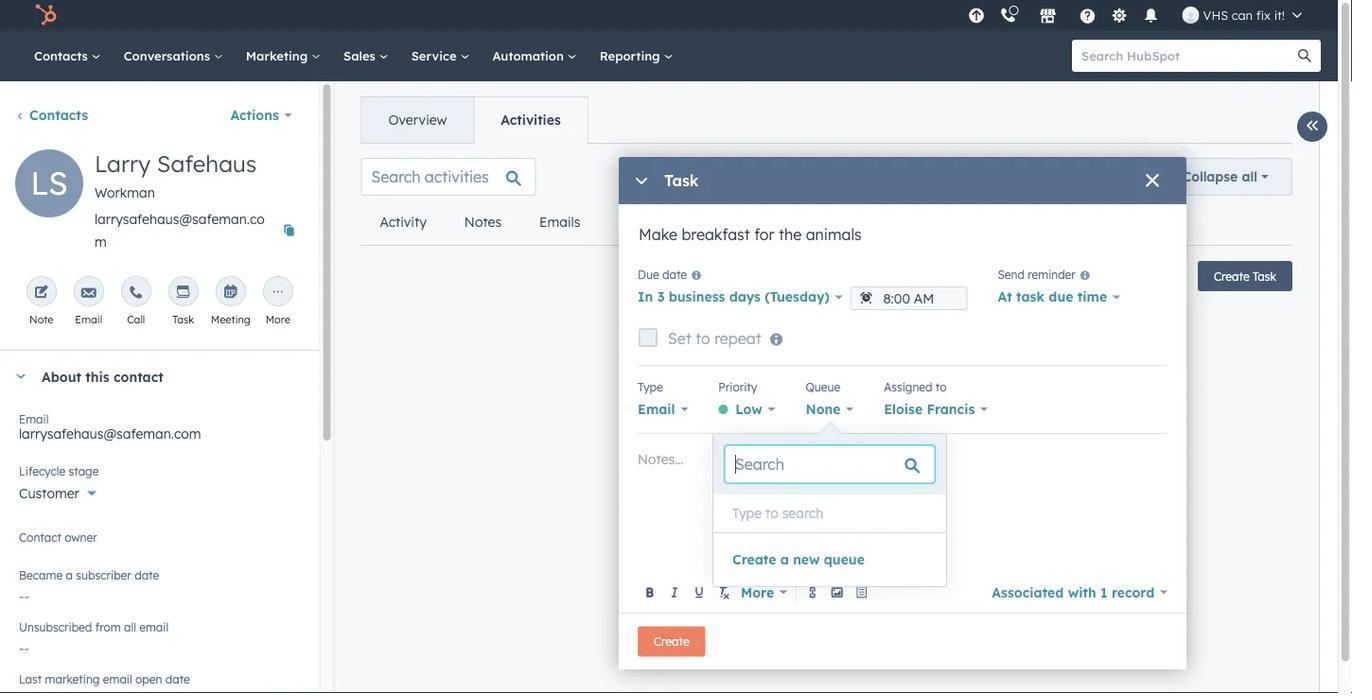 Task type: vqa. For each thing, say whether or not it's contained in the screenshot.
the (2)
no



Task type: locate. For each thing, give the bounding box(es) containing it.
repeat
[[715, 329, 761, 348]]

email inside 'email larrysafehaus@safeman.com'
[[19, 412, 49, 426]]

calls
[[618, 214, 648, 230]]

marketplaces image
[[1040, 9, 1057, 26]]

navigation containing activity
[[361, 200, 835, 246]]

0 horizontal spatial task
[[173, 313, 194, 326]]

owner
[[65, 530, 97, 545], [41, 538, 79, 554]]

this
[[85, 368, 109, 385]]

sales link
[[332, 30, 400, 81]]

became a subscriber date
[[19, 568, 159, 582]]

date right open
[[165, 672, 190, 687]]

create for create task
[[1214, 269, 1250, 283]]

0 horizontal spatial to
[[696, 329, 710, 348]]

calls button
[[599, 200, 667, 245]]

2 vertical spatial to
[[766, 505, 779, 522]]

larrysafehaus@safeman.co
[[95, 211, 265, 228]]

send
[[998, 267, 1025, 282]]

create button
[[638, 627, 706, 657]]

create for create a new queue
[[732, 552, 776, 568]]

all
[[1242, 168, 1258, 185], [124, 620, 136, 635]]

lifecycle
[[19, 464, 65, 478]]

0 vertical spatial task
[[664, 171, 699, 190]]

lifecycle stage
[[19, 464, 99, 478]]

at task due time button
[[998, 284, 1120, 311]]

email down became a subscriber date text box
[[139, 620, 169, 635]]

contact owner no owner
[[19, 530, 97, 554]]

0 horizontal spatial email
[[19, 412, 49, 426]]

to right set
[[696, 329, 710, 348]]

0 vertical spatial date
[[662, 267, 687, 282]]

3
[[657, 289, 665, 305]]

set
[[668, 329, 691, 348]]

fix
[[1257, 7, 1271, 23]]

2 vertical spatial create
[[654, 635, 690, 649]]

1 vertical spatial type
[[732, 505, 762, 522]]

2 horizontal spatial to
[[936, 380, 947, 394]]

tasks button
[[667, 200, 740, 245]]

activity button
[[361, 200, 446, 245]]

a
[[780, 552, 789, 568], [66, 568, 73, 582]]

search
[[782, 505, 824, 522]]

1 vertical spatial to
[[936, 380, 947, 394]]

eloise francis
[[884, 401, 975, 418]]

Unsubscribed from all email text field
[[19, 631, 300, 662]]

customer button
[[19, 475, 300, 506]]

email inside email popup button
[[638, 401, 675, 418]]

2 navigation from the top
[[361, 200, 835, 246]]

2 horizontal spatial task
[[1253, 269, 1277, 283]]

1 horizontal spatial all
[[1242, 168, 1258, 185]]

to for type
[[766, 505, 779, 522]]

1 vertical spatial more
[[741, 584, 774, 601]]

note
[[29, 313, 53, 326]]

note image
[[34, 286, 49, 301]]

search image
[[1298, 49, 1312, 62]]

marketplaces button
[[1028, 0, 1068, 30]]

priority
[[719, 380, 757, 394]]

email left open
[[103, 672, 132, 687]]

type to search
[[732, 505, 824, 522]]

1 vertical spatial navigation
[[361, 200, 835, 246]]

task
[[664, 171, 699, 190], [1253, 269, 1277, 283], [173, 313, 194, 326]]

0 horizontal spatial type
[[638, 380, 663, 394]]

to up eloise francis popup button on the bottom
[[936, 380, 947, 394]]

type up email popup button
[[638, 380, 663, 394]]

email down email image at the left of page
[[75, 313, 102, 326]]

customer
[[19, 485, 79, 502]]

0 horizontal spatial date
[[135, 568, 159, 582]]

overview button
[[362, 97, 473, 143]]

1 horizontal spatial type
[[732, 505, 762, 522]]

with
[[1068, 584, 1097, 601]]

1 vertical spatial email
[[103, 672, 132, 687]]

1 horizontal spatial create
[[732, 552, 776, 568]]

0 horizontal spatial all
[[124, 620, 136, 635]]

navigation up search activities 'search box' on the top of the page
[[361, 97, 588, 144]]

HH:MM text field
[[850, 287, 968, 310]]

time
[[1078, 289, 1107, 305]]

workman
[[95, 185, 155, 201]]

email button
[[638, 397, 688, 423]]

email down set
[[638, 401, 675, 418]]

1 horizontal spatial date
[[165, 672, 190, 687]]

email
[[75, 313, 102, 326], [638, 401, 675, 418], [19, 412, 49, 426]]

vhs
[[1203, 7, 1228, 23]]

type for type
[[638, 380, 663, 394]]

service link
[[400, 30, 481, 81]]

type for type to search
[[732, 505, 762, 522]]

minimize dialog image
[[634, 174, 649, 189]]

reporting
[[600, 48, 664, 63]]

0 vertical spatial navigation
[[361, 97, 588, 144]]

1 horizontal spatial email
[[139, 620, 169, 635]]

to
[[696, 329, 710, 348], [936, 380, 947, 394], [766, 505, 779, 522]]

more down create a new queue "button"
[[741, 584, 774, 601]]

create inside create task button
[[1214, 269, 1250, 283]]

0 horizontal spatial more
[[266, 313, 290, 326]]

associated
[[992, 584, 1064, 601]]

record
[[1112, 584, 1155, 601]]

all right collapse
[[1242, 168, 1258, 185]]

0 horizontal spatial email
[[103, 672, 132, 687]]

reminder
[[1028, 267, 1076, 282]]

no owner button
[[19, 527, 300, 558]]

marketing link
[[235, 30, 332, 81]]

2 vertical spatial task
[[173, 313, 194, 326]]

a right the became
[[66, 568, 73, 582]]

email down caret icon
[[19, 412, 49, 426]]

about
[[42, 368, 81, 385]]

navigation down minimize dialog icon
[[361, 200, 835, 246]]

Title text field
[[638, 223, 1168, 261]]

about this contact
[[42, 368, 164, 385]]

email larrysafehaus@safeman.com
[[19, 412, 201, 442]]

notifications image
[[1143, 9, 1160, 26]]

2 horizontal spatial email
[[638, 401, 675, 418]]

notes button
[[446, 200, 521, 245]]

date right due in the top left of the page
[[662, 267, 687, 282]]

1 horizontal spatial more
[[741, 584, 774, 601]]

1 vertical spatial create
[[732, 552, 776, 568]]

contacts link
[[23, 30, 112, 81], [15, 107, 88, 124]]

eloise francis button
[[884, 397, 988, 423]]

in
[[638, 289, 653, 305]]

1 vertical spatial task
[[1253, 269, 1277, 283]]

associated with 1 record button
[[992, 580, 1168, 606]]

0 horizontal spatial create
[[654, 635, 690, 649]]

0 vertical spatial to
[[696, 329, 710, 348]]

0 horizontal spatial a
[[66, 568, 73, 582]]

0 vertical spatial type
[[638, 380, 663, 394]]

Search search field
[[725, 446, 935, 484]]

days
[[729, 289, 761, 305]]

to left search
[[766, 505, 779, 522]]

create inside create button
[[654, 635, 690, 649]]

actions button
[[218, 97, 304, 134]]

all right the from
[[124, 620, 136, 635]]

1 horizontal spatial a
[[780, 552, 789, 568]]

navigation
[[361, 97, 588, 144], [361, 200, 835, 246]]

calling icon button
[[992, 3, 1024, 28]]

1 vertical spatial date
[[135, 568, 159, 582]]

call
[[127, 313, 145, 326]]

type left search
[[732, 505, 762, 522]]

2 horizontal spatial create
[[1214, 269, 1250, 283]]

a left the new
[[780, 552, 789, 568]]

a inside "button"
[[780, 552, 789, 568]]

Search HubSpot search field
[[1072, 40, 1304, 72]]

meeting image
[[223, 286, 238, 301]]

a for became
[[66, 568, 73, 582]]

0 vertical spatial all
[[1242, 168, 1258, 185]]

0 vertical spatial email
[[139, 620, 169, 635]]

to for set
[[696, 329, 710, 348]]

1 navigation from the top
[[361, 97, 588, 144]]

more down more image
[[266, 313, 290, 326]]

1 horizontal spatial to
[[766, 505, 779, 522]]

0 vertical spatial more
[[266, 313, 290, 326]]

tasks
[[686, 214, 721, 230]]

due
[[638, 267, 659, 282]]

type
[[638, 380, 663, 394], [732, 505, 762, 522]]

overview
[[388, 112, 447, 128]]

more button
[[737, 580, 791, 606]]

0 vertical spatial create
[[1214, 269, 1250, 283]]

1
[[1101, 584, 1108, 601]]

create inside create a new queue "button"
[[732, 552, 776, 568]]

date
[[662, 267, 687, 282], [135, 568, 159, 582], [165, 672, 190, 687]]

task inside button
[[1253, 269, 1277, 283]]

at
[[998, 289, 1012, 305]]

date down no owner popup button
[[135, 568, 159, 582]]

larry
[[95, 150, 151, 178]]

actions
[[230, 107, 279, 124]]

1 vertical spatial contacts
[[29, 107, 88, 124]]



Task type: describe. For each thing, give the bounding box(es) containing it.
it!
[[1274, 7, 1285, 23]]

task image
[[176, 286, 191, 301]]

eloise francis image
[[1183, 7, 1200, 24]]

upgrade link
[[965, 5, 989, 25]]

associated with 1 record
[[992, 584, 1155, 601]]

more inside popup button
[[741, 584, 774, 601]]

new
[[793, 552, 820, 568]]

owner up became a subscriber date
[[65, 530, 97, 545]]

1 horizontal spatial task
[[664, 171, 699, 190]]

vhs can fix it! button
[[1171, 0, 1314, 30]]

conversations
[[124, 48, 214, 63]]

safehaus
[[157, 150, 257, 178]]

eloise
[[884, 401, 923, 418]]

assigned to
[[884, 380, 947, 394]]

subscriber
[[76, 568, 131, 582]]

task
[[1016, 289, 1045, 305]]

can
[[1232, 7, 1253, 23]]

none
[[806, 401, 841, 418]]

became
[[19, 568, 63, 582]]

queue
[[824, 552, 865, 568]]

marketing
[[246, 48, 311, 63]]

caret image
[[15, 374, 26, 379]]

to for assigned
[[936, 380, 947, 394]]

Became a subscriber date text field
[[19, 579, 300, 609]]

search button
[[1289, 40, 1321, 72]]

notifications button
[[1135, 0, 1167, 30]]

help image
[[1079, 9, 1096, 26]]

meetings button
[[740, 200, 835, 245]]

all inside popup button
[[1242, 168, 1258, 185]]

email image
[[81, 286, 96, 301]]

service
[[411, 48, 460, 63]]

larry safehaus workman
[[95, 150, 257, 201]]

create task button
[[1198, 261, 1293, 291]]

collapse
[[1183, 168, 1238, 185]]

collapse all
[[1183, 168, 1258, 185]]

none button
[[806, 397, 854, 423]]

conversations link
[[112, 30, 235, 81]]

reporting link
[[588, 30, 685, 81]]

help button
[[1072, 0, 1104, 30]]

due
[[1049, 289, 1074, 305]]

marketing
[[45, 672, 100, 687]]

(tuesday)
[[765, 289, 830, 305]]

emails button
[[521, 200, 599, 245]]

queue
[[806, 380, 841, 394]]

settings link
[[1108, 5, 1131, 25]]

larrysafehaus@safeman.co m
[[95, 211, 265, 250]]

assigned
[[884, 380, 933, 394]]

a for create
[[780, 552, 789, 568]]

create task
[[1214, 269, 1277, 283]]

low button
[[719, 397, 775, 423]]

upgrade image
[[968, 8, 985, 25]]

emails
[[540, 214, 580, 230]]

settings image
[[1111, 8, 1128, 25]]

francis
[[927, 401, 975, 418]]

unsubscribed from all email
[[19, 620, 169, 635]]

1 vertical spatial contacts link
[[15, 107, 88, 124]]

send reminder
[[998, 267, 1076, 282]]

stage
[[69, 464, 99, 478]]

collapse all button
[[1159, 158, 1293, 196]]

owner right the no
[[41, 538, 79, 554]]

1 horizontal spatial email
[[75, 313, 102, 326]]

meetings
[[759, 214, 816, 230]]

navigation containing overview
[[361, 97, 588, 144]]

0 vertical spatial contacts link
[[23, 30, 112, 81]]

create a new queue button
[[732, 549, 865, 572]]

1 vertical spatial all
[[124, 620, 136, 635]]

2 horizontal spatial date
[[662, 267, 687, 282]]

vhs can fix it!
[[1203, 7, 1285, 23]]

business
[[669, 289, 725, 305]]

open
[[135, 672, 162, 687]]

notes
[[465, 214, 502, 230]]

set to repeat
[[668, 329, 761, 348]]

Search activities search field
[[361, 158, 536, 196]]

about this contact button
[[0, 351, 300, 402]]

low
[[736, 401, 762, 418]]

Last marketing email open date text field
[[19, 683, 300, 694]]

m
[[95, 234, 107, 250]]

activities button
[[473, 97, 587, 143]]

2 vertical spatial date
[[165, 672, 190, 687]]

at task due time
[[998, 289, 1107, 305]]

0 vertical spatial contacts
[[34, 48, 92, 63]]

more image
[[270, 286, 286, 301]]

contact
[[19, 530, 61, 545]]

calling icon image
[[1000, 7, 1017, 24]]

larrysafehaus@safeman.com
[[19, 426, 201, 442]]

vhs can fix it! menu
[[963, 0, 1315, 30]]

activities
[[501, 112, 561, 128]]

close dialog image
[[1145, 174, 1160, 189]]

last
[[19, 672, 42, 687]]

activity
[[380, 214, 427, 230]]

call image
[[128, 286, 144, 301]]

no
[[19, 538, 37, 554]]

hubspot image
[[34, 4, 57, 26]]

unsubscribed
[[19, 620, 92, 635]]

automation link
[[481, 30, 588, 81]]



